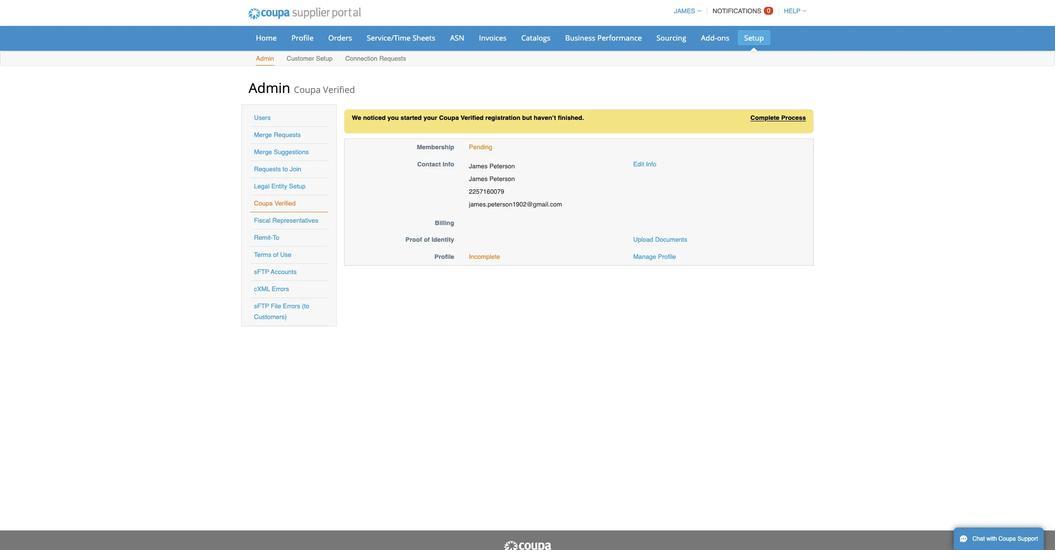 Task type: locate. For each thing, give the bounding box(es) containing it.
of left use
[[273, 251, 279, 259]]

sftp up 'cxml'
[[254, 268, 269, 276]]

chat with coupa support button
[[954, 528, 1045, 550]]

0 vertical spatial verified
[[323, 84, 355, 95]]

info right contact
[[443, 160, 455, 168]]

fiscal representatives
[[254, 217, 319, 224]]

setup
[[745, 33, 764, 43], [316, 55, 333, 62], [289, 183, 306, 190]]

support
[[1018, 536, 1039, 543]]

customers)
[[254, 313, 287, 321]]

admin
[[256, 55, 274, 62], [249, 78, 290, 97]]

admin link
[[256, 53, 275, 66]]

requests
[[379, 55, 406, 62], [274, 131, 301, 139], [254, 165, 281, 173]]

verified up we
[[323, 84, 355, 95]]

1 horizontal spatial verified
[[323, 84, 355, 95]]

contact info
[[417, 160, 455, 168]]

requests for connection requests
[[379, 55, 406, 62]]

terms of use
[[254, 251, 292, 259]]

invoices
[[479, 33, 507, 43]]

requests down service/time
[[379, 55, 406, 62]]

remit-to
[[254, 234, 280, 241]]

2257160079
[[469, 188, 505, 195]]

errors inside sftp file errors (to customers)
[[283, 303, 300, 310]]

manage
[[634, 253, 657, 260]]

james up sourcing
[[674, 7, 696, 15]]

representatives
[[273, 217, 319, 224]]

admin down admin link
[[249, 78, 290, 97]]

2 horizontal spatial verified
[[461, 114, 484, 121]]

2 vertical spatial requests
[[254, 165, 281, 173]]

terms of use link
[[254, 251, 292, 259]]

merge down users
[[254, 131, 272, 139]]

profile
[[292, 33, 314, 43], [435, 253, 455, 260], [658, 253, 676, 260]]

to
[[273, 234, 280, 241]]

coupa supplier portal image
[[241, 1, 368, 26], [503, 541, 552, 550]]

0 vertical spatial peterson
[[490, 162, 515, 170]]

profile down documents
[[658, 253, 676, 260]]

requests left to
[[254, 165, 281, 173]]

merge requests
[[254, 131, 301, 139]]

chat with coupa support
[[973, 536, 1039, 543]]

1 peterson from the top
[[490, 162, 515, 170]]

sourcing link
[[651, 30, 693, 45]]

1 vertical spatial james
[[469, 162, 488, 170]]

merge requests link
[[254, 131, 301, 139]]

customer setup link
[[286, 53, 333, 66]]

peterson down pending
[[490, 162, 515, 170]]

james peterson up 2257160079
[[469, 175, 515, 182]]

peterson
[[490, 162, 515, 170], [490, 175, 515, 182]]

sftp
[[254, 268, 269, 276], [254, 303, 269, 310]]

requests up suggestions
[[274, 131, 301, 139]]

0 vertical spatial coupa supplier portal image
[[241, 1, 368, 26]]

verified
[[323, 84, 355, 95], [461, 114, 484, 121], [275, 200, 296, 207]]

asn
[[450, 33, 465, 43]]

2 merge from the top
[[254, 148, 272, 156]]

1 merge from the top
[[254, 131, 272, 139]]

merge for merge suggestions
[[254, 148, 272, 156]]

info for contact info
[[443, 160, 455, 168]]

asn link
[[444, 30, 471, 45]]

(to
[[302, 303, 310, 310]]

1 vertical spatial sftp
[[254, 303, 269, 310]]

0 vertical spatial admin
[[256, 55, 274, 62]]

1 vertical spatial verified
[[461, 114, 484, 121]]

info right the 'edit'
[[646, 160, 657, 168]]

1 vertical spatial merge
[[254, 148, 272, 156]]

0 vertical spatial of
[[424, 236, 430, 243]]

sftp file errors (to customers) link
[[254, 303, 310, 321]]

info for edit info
[[646, 160, 657, 168]]

remit-to link
[[254, 234, 280, 241]]

we
[[352, 114, 361, 121]]

1 sftp from the top
[[254, 268, 269, 276]]

james peterson
[[469, 162, 515, 170], [469, 175, 515, 182]]

navigation
[[670, 1, 807, 21]]

legal
[[254, 183, 270, 190]]

help link
[[780, 7, 807, 15]]

cxml errors link
[[254, 285, 289, 293]]

2 horizontal spatial setup
[[745, 33, 764, 43]]

file
[[271, 303, 281, 310]]

1 vertical spatial errors
[[283, 303, 300, 310]]

1 vertical spatial requests
[[274, 131, 301, 139]]

0 vertical spatial setup
[[745, 33, 764, 43]]

upload documents link
[[634, 236, 688, 243]]

coupa
[[294, 84, 321, 95], [439, 114, 459, 121], [254, 200, 273, 207], [999, 536, 1016, 543]]

of right proof
[[424, 236, 430, 243]]

remit-
[[254, 234, 273, 241]]

your
[[424, 114, 438, 121]]

0 vertical spatial requests
[[379, 55, 406, 62]]

errors down accounts
[[272, 285, 289, 293]]

manage profile
[[634, 253, 676, 260]]

admin inside admin link
[[256, 55, 274, 62]]

notifications 0
[[713, 7, 771, 15]]

james down pending
[[469, 162, 488, 170]]

0 horizontal spatial info
[[443, 160, 455, 168]]

1 vertical spatial of
[[273, 251, 279, 259]]

1 horizontal spatial of
[[424, 236, 430, 243]]

admin for admin
[[256, 55, 274, 62]]

coupa verified
[[254, 200, 296, 207]]

0 vertical spatial james peterson
[[469, 162, 515, 170]]

0 horizontal spatial of
[[273, 251, 279, 259]]

of
[[424, 236, 430, 243], [273, 251, 279, 259]]

1 vertical spatial james peterson
[[469, 175, 515, 182]]

legal entity setup link
[[254, 183, 306, 190]]

requests to join
[[254, 165, 302, 173]]

admin down the home link
[[256, 55, 274, 62]]

setup link
[[738, 30, 771, 45]]

we noticed you started your coupa verified registration but haven't finished.
[[352, 114, 584, 121]]

you
[[388, 114, 399, 121]]

1 horizontal spatial coupa supplier portal image
[[503, 541, 552, 550]]

sourcing
[[657, 33, 687, 43]]

setup right customer
[[316, 55, 333, 62]]

0 horizontal spatial verified
[[275, 200, 296, 207]]

2 vertical spatial setup
[[289, 183, 306, 190]]

2 info from the left
[[646, 160, 657, 168]]

1 horizontal spatial info
[[646, 160, 657, 168]]

1 info from the left
[[443, 160, 455, 168]]

connection
[[345, 55, 378, 62]]

coupa right with
[[999, 536, 1016, 543]]

1 vertical spatial coupa supplier portal image
[[503, 541, 552, 550]]

verified up fiscal representatives
[[275, 200, 296, 207]]

add-ons link
[[695, 30, 736, 45]]

0 vertical spatial merge
[[254, 131, 272, 139]]

ons
[[717, 33, 730, 43]]

sftp inside sftp file errors (to customers)
[[254, 303, 269, 310]]

setup down notifications 0
[[745, 33, 764, 43]]

profile up customer
[[292, 33, 314, 43]]

identity
[[432, 236, 455, 243]]

verified inside the admin coupa verified
[[323, 84, 355, 95]]

0 vertical spatial sftp
[[254, 268, 269, 276]]

merge down merge requests "link"
[[254, 148, 272, 156]]

2 horizontal spatial profile
[[658, 253, 676, 260]]

1 vertical spatial admin
[[249, 78, 290, 97]]

profile down identity
[[435, 253, 455, 260]]

customer setup
[[287, 55, 333, 62]]

haven't
[[534, 114, 556, 121]]

info
[[443, 160, 455, 168], [646, 160, 657, 168]]

james peterson down pending
[[469, 162, 515, 170]]

1 vertical spatial peterson
[[490, 175, 515, 182]]

sftp up 'customers)' at left bottom
[[254, 303, 269, 310]]

1 horizontal spatial setup
[[316, 55, 333, 62]]

of for proof
[[424, 236, 430, 243]]

setup down join in the top left of the page
[[289, 183, 306, 190]]

2 sftp from the top
[[254, 303, 269, 310]]

verified up pending
[[461, 114, 484, 121]]

0 horizontal spatial coupa supplier portal image
[[241, 1, 368, 26]]

peterson up 2257160079
[[490, 175, 515, 182]]

but
[[522, 114, 532, 121]]

errors left (to
[[283, 303, 300, 310]]

james up 2257160079
[[469, 175, 488, 182]]

sheets
[[413, 33, 436, 43]]

coupa inside the admin coupa verified
[[294, 84, 321, 95]]

coupa down customer setup link
[[294, 84, 321, 95]]

add-
[[701, 33, 717, 43]]

complete process
[[751, 114, 806, 121]]



Task type: describe. For each thing, give the bounding box(es) containing it.
noticed
[[363, 114, 386, 121]]

billing
[[435, 219, 455, 226]]

notifications
[[713, 7, 762, 15]]

proof
[[406, 236, 422, 243]]

legal entity setup
[[254, 183, 306, 190]]

2 peterson from the top
[[490, 175, 515, 182]]

service/time sheets
[[367, 33, 436, 43]]

1 horizontal spatial profile
[[435, 253, 455, 260]]

documents
[[655, 236, 688, 243]]

business
[[566, 33, 596, 43]]

complete
[[751, 114, 780, 121]]

navigation containing notifications 0
[[670, 1, 807, 21]]

home
[[256, 33, 277, 43]]

to
[[283, 165, 288, 173]]

of for terms
[[273, 251, 279, 259]]

profile link
[[285, 30, 320, 45]]

orders link
[[322, 30, 359, 45]]

coupa inside button
[[999, 536, 1016, 543]]

connection requests
[[345, 55, 406, 62]]

users link
[[254, 114, 271, 121]]

connection requests link
[[345, 53, 407, 66]]

contact
[[417, 160, 441, 168]]

performance
[[598, 33, 642, 43]]

2 vertical spatial james
[[469, 175, 488, 182]]

fiscal
[[254, 217, 271, 224]]

entity
[[271, 183, 287, 190]]

accounts
[[271, 268, 297, 276]]

0 vertical spatial errors
[[272, 285, 289, 293]]

home link
[[250, 30, 283, 45]]

users
[[254, 114, 271, 121]]

use
[[280, 251, 292, 259]]

sftp for sftp file errors (to customers)
[[254, 303, 269, 310]]

0 horizontal spatial setup
[[289, 183, 306, 190]]

fiscal representatives link
[[254, 217, 319, 224]]

terms
[[254, 251, 271, 259]]

invoices link
[[473, 30, 513, 45]]

sftp for sftp accounts
[[254, 268, 269, 276]]

sftp accounts
[[254, 268, 297, 276]]

cxml
[[254, 285, 270, 293]]

business performance
[[566, 33, 642, 43]]

manage profile link
[[634, 253, 676, 260]]

requests for merge requests
[[274, 131, 301, 139]]

process
[[782, 114, 806, 121]]

james.peterson1902@gmail.com
[[469, 201, 562, 208]]

1 james peterson from the top
[[469, 162, 515, 170]]

incomplete
[[469, 253, 500, 260]]

coupa verified link
[[254, 200, 296, 207]]

edit info
[[634, 160, 657, 168]]

started
[[401, 114, 422, 121]]

add-ons
[[701, 33, 730, 43]]

suggestions
[[274, 148, 309, 156]]

merge for merge requests
[[254, 131, 272, 139]]

orders
[[328, 33, 352, 43]]

catalogs link
[[515, 30, 557, 45]]

sftp file errors (to customers)
[[254, 303, 310, 321]]

chat
[[973, 536, 985, 543]]

1 vertical spatial setup
[[316, 55, 333, 62]]

membership
[[417, 143, 455, 151]]

upload documents
[[634, 236, 688, 243]]

2 vertical spatial verified
[[275, 200, 296, 207]]

with
[[987, 536, 998, 543]]

0 horizontal spatial profile
[[292, 33, 314, 43]]

edit
[[634, 160, 645, 168]]

admin for admin coupa verified
[[249, 78, 290, 97]]

merge suggestions
[[254, 148, 309, 156]]

merge suggestions link
[[254, 148, 309, 156]]

cxml errors
[[254, 285, 289, 293]]

join
[[290, 165, 302, 173]]

coupa right your
[[439, 114, 459, 121]]

business performance link
[[559, 30, 649, 45]]

service/time
[[367, 33, 411, 43]]

james link
[[670, 7, 702, 15]]

sftp accounts link
[[254, 268, 297, 276]]

pending
[[469, 143, 493, 151]]

0
[[767, 7, 771, 14]]

requests to join link
[[254, 165, 302, 173]]

catalogs
[[522, 33, 551, 43]]

2 james peterson from the top
[[469, 175, 515, 182]]

upload
[[634, 236, 654, 243]]

customer
[[287, 55, 314, 62]]

0 vertical spatial james
[[674, 7, 696, 15]]

registration
[[486, 114, 521, 121]]

coupa up "fiscal"
[[254, 200, 273, 207]]



Task type: vqa. For each thing, say whether or not it's contained in the screenshot.
start
no



